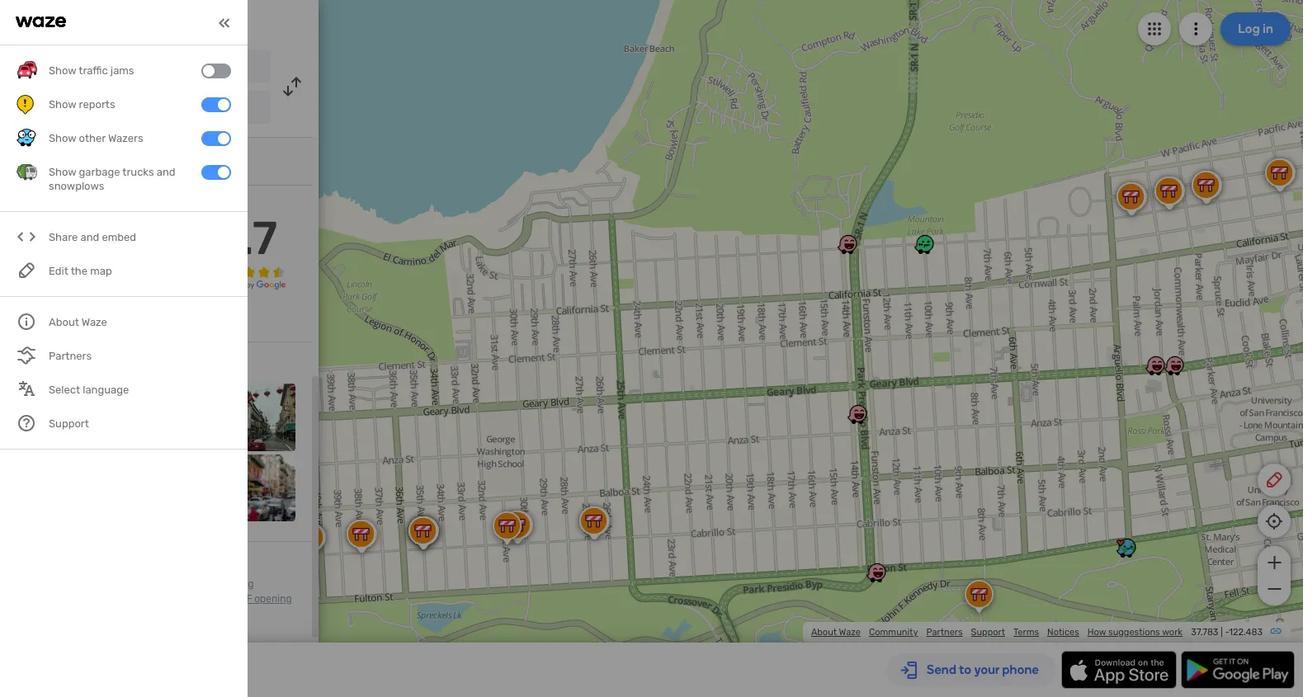 Task type: locate. For each thing, give the bounding box(es) containing it.
image 1 of chinatown, sf image
[[17, 384, 84, 451]]

san left francisco
[[60, 60, 81, 74]]

opening
[[254, 593, 292, 605]]

chinatown, sf opening hours link
[[17, 593, 292, 620]]

share and embed link
[[17, 221, 231, 255]]

1 horizontal spatial directions
[[151, 13, 220, 31]]

support
[[971, 627, 1005, 638]]

37.783 | -122.483
[[1191, 627, 1263, 638]]

how
[[1088, 627, 1106, 638]]

sf
[[208, 579, 219, 590], [240, 593, 252, 605]]

chinatown, inside chinatown, sf driving directions
[[153, 579, 205, 590]]

directions
[[151, 13, 220, 31], [17, 593, 62, 605]]

0 vertical spatial directions
[[151, 13, 220, 31]]

image 8 of chinatown, sf image
[[228, 454, 295, 522]]

8
[[17, 359, 24, 373]]

directions up hours
[[17, 593, 62, 605]]

1
[[17, 273, 21, 287]]

about waze link
[[811, 627, 861, 638]]

link image
[[1269, 625, 1283, 638]]

sf inside chinatown, sf driving directions
[[208, 579, 219, 590]]

1 vertical spatial chinatown,
[[185, 593, 238, 605]]

notices
[[1047, 627, 1079, 638]]

sf inside chinatown, sf opening hours
[[240, 593, 252, 605]]

0 horizontal spatial sf
[[208, 579, 219, 590]]

0 horizontal spatial san
[[60, 60, 81, 74]]

partners link
[[926, 627, 963, 638]]

summary
[[58, 198, 108, 212]]

8 photos
[[17, 359, 64, 373]]

share
[[49, 231, 78, 244]]

photos
[[27, 359, 64, 373]]

122.483
[[1229, 627, 1263, 638]]

reviews
[[49, 313, 90, 327]]

about
[[811, 627, 837, 638]]

1 vertical spatial directions
[[17, 593, 62, 605]]

chinatown, inside chinatown, sf opening hours
[[185, 593, 238, 605]]

1 vertical spatial sf
[[240, 593, 252, 605]]

san francisco
[[60, 60, 136, 74]]

1 horizontal spatial sf
[[240, 593, 252, 605]]

0 vertical spatial chinatown,
[[153, 579, 205, 590]]

sf for opening
[[240, 593, 252, 605]]

review summary
[[17, 198, 108, 212]]

sf left driving
[[208, 579, 219, 590]]

terms
[[1013, 627, 1039, 638]]

1 horizontal spatial san
[[124, 103, 142, 115]]

embed
[[102, 231, 136, 244]]

chinatown, down driving
[[185, 593, 238, 605]]

chinatown,
[[153, 579, 205, 590], [185, 593, 238, 605]]

san
[[60, 60, 81, 74], [124, 103, 142, 115]]

san inside button
[[60, 60, 81, 74]]

image 2 of chinatown, sf image
[[87, 384, 154, 451]]

chinatown, sf opening hours
[[17, 593, 292, 620]]

san left the francisco,
[[124, 103, 142, 115]]

0 horizontal spatial directions
[[17, 593, 62, 605]]

suggestions
[[1108, 627, 1160, 638]]

ca,
[[194, 103, 209, 115]]

image 4 of chinatown, sf image
[[228, 384, 295, 451]]

san inside chinatown san francisco, ca, usa
[[124, 103, 142, 115]]

san francisco button
[[48, 50, 271, 83]]

1 vertical spatial san
[[124, 103, 142, 115]]

sf down driving
[[240, 593, 252, 605]]

directions up san francisco button
[[151, 13, 220, 31]]

share and embed
[[49, 231, 136, 244]]

francisco,
[[144, 103, 191, 115]]

terms link
[[1013, 627, 1039, 638]]

show
[[17, 313, 46, 327]]

chinatown, up chinatown, sf opening hours link
[[153, 579, 205, 590]]

chinatown, for opening
[[185, 593, 238, 605]]

0 vertical spatial san
[[60, 60, 81, 74]]

0 vertical spatial sf
[[208, 579, 219, 590]]

francisco
[[84, 60, 136, 74]]

chinatown, sf driving directions
[[17, 579, 254, 605]]

zoom in image
[[1264, 553, 1285, 573]]



Task type: describe. For each thing, give the bounding box(es) containing it.
how suggestions work link
[[1088, 627, 1183, 638]]

directions inside chinatown, sf driving directions
[[17, 593, 62, 605]]

about waze community partners support terms notices how suggestions work
[[811, 627, 1183, 638]]

driving directions
[[99, 13, 220, 31]]

|
[[1221, 627, 1223, 638]]

-
[[1225, 627, 1229, 638]]

partners
[[926, 627, 963, 638]]

sf for driving
[[208, 579, 219, 590]]

hours
[[17, 608, 43, 620]]

4.7
[[212, 211, 277, 266]]

usa
[[212, 103, 232, 115]]

driving
[[99, 13, 148, 31]]

current location image
[[17, 56, 36, 76]]

chinatown, sf driving directions link
[[17, 579, 254, 605]]

community
[[869, 627, 918, 638]]

code image
[[17, 227, 37, 248]]

americanchinatown.com
[[50, 151, 182, 165]]

notices link
[[1047, 627, 1079, 638]]

work
[[1162, 627, 1183, 638]]

image 3 of chinatown, sf image
[[158, 384, 225, 451]]

chinatown, for driving
[[153, 579, 205, 590]]

5 4 2 1
[[17, 220, 24, 287]]

zoom out image
[[1264, 579, 1285, 599]]

location image
[[17, 97, 36, 117]]

show reviews
[[17, 313, 90, 327]]

and
[[80, 231, 99, 244]]

4
[[17, 233, 24, 247]]

chinatown
[[60, 102, 118, 116]]

37.783
[[1191, 627, 1219, 638]]

chinatown san francisco, ca, usa
[[60, 102, 232, 116]]

review
[[17, 198, 55, 212]]

community link
[[869, 627, 918, 638]]

driving
[[222, 579, 254, 590]]

support link
[[971, 627, 1005, 638]]

pencil image
[[1264, 470, 1284, 490]]

2
[[17, 259, 23, 273]]

5
[[17, 220, 23, 234]]

computer image
[[17, 149, 36, 168]]

waze
[[839, 627, 861, 638]]



Task type: vqa. For each thing, say whether or not it's contained in the screenshot.
7 PHOTOS
no



